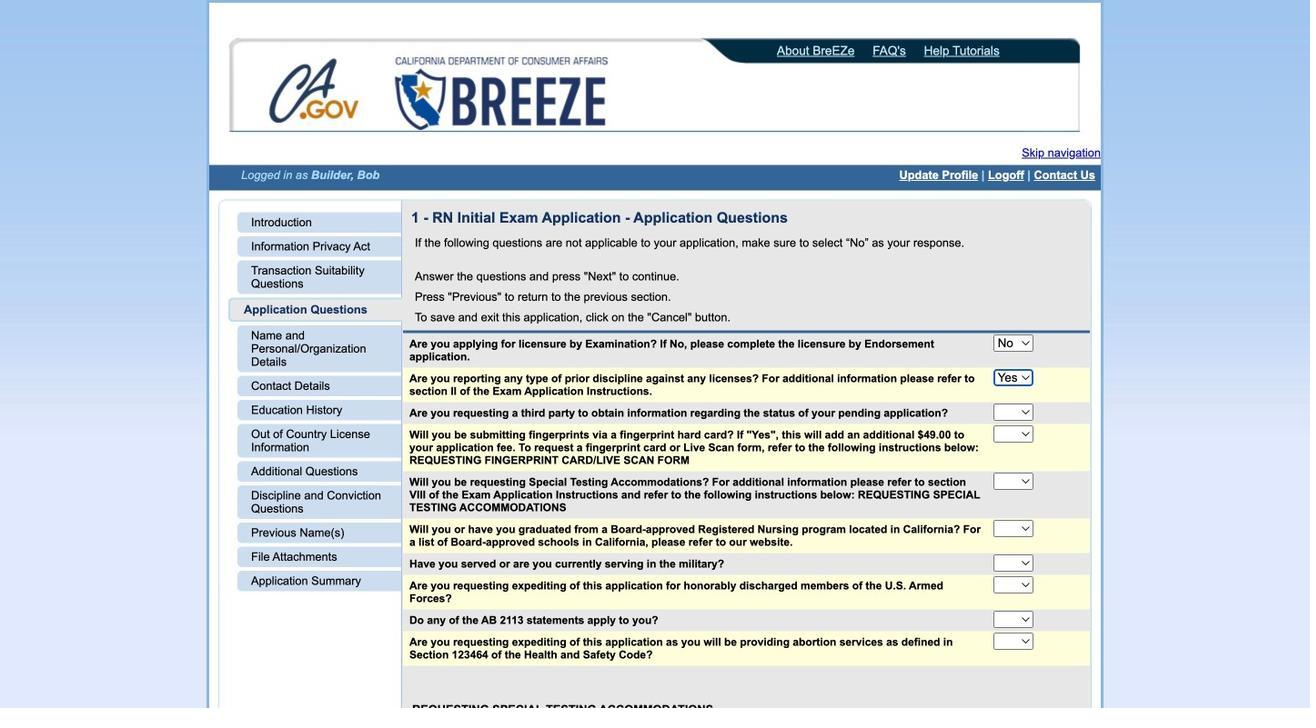 Task type: locate. For each thing, give the bounding box(es) containing it.
state of california breeze image
[[391, 57, 612, 130]]

ca.gov image
[[268, 57, 361, 128]]



Task type: vqa. For each thing, say whether or not it's contained in the screenshot.
text field
no



